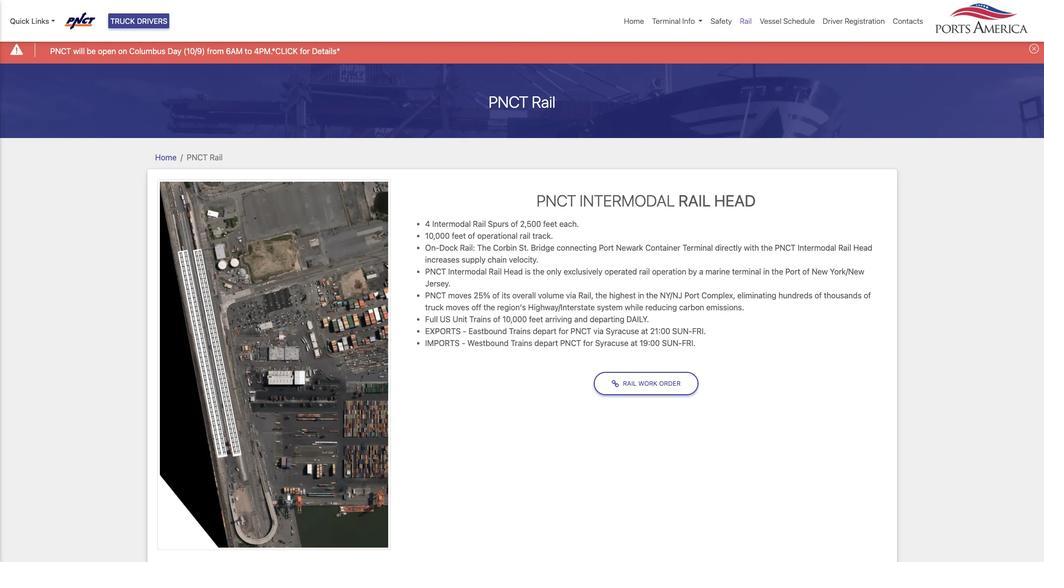 Task type: describe. For each thing, give the bounding box(es) containing it.
the up reducing
[[647, 291, 658, 300]]

19:00
[[640, 339, 660, 348]]

1 horizontal spatial 10,000
[[503, 315, 527, 324]]

driver registration
[[823, 16, 885, 25]]

connecting
[[557, 243, 597, 252]]

reducing
[[646, 303, 677, 312]]

the
[[477, 243, 491, 252]]

westbound
[[468, 339, 509, 348]]

0 vertical spatial -
[[463, 327, 467, 336]]

details*
[[312, 46, 340, 55]]

us
[[440, 315, 451, 324]]

1 vertical spatial port
[[786, 267, 801, 276]]

the right is at the top of the page
[[533, 267, 545, 276]]

track.
[[533, 231, 553, 240]]

truck drivers
[[110, 16, 168, 25]]

highest
[[610, 291, 636, 300]]

0 horizontal spatial head
[[504, 267, 523, 276]]

pnct intermodal rail head
[[537, 191, 756, 210]]

is
[[525, 267, 531, 276]]

close image
[[1030, 44, 1040, 54]]

6am
[[226, 46, 243, 55]]

schedule
[[784, 16, 815, 25]]

(10/9)
[[184, 46, 205, 55]]

terminal inside the 4 intermodal rail spurs of 2,500 feet each. 10,000 feet of operational rail track. on-dock rail:  the corbin st. bridge connecting port newark container terminal directly with the pnct intermodal rail head increases supply chain velocity. pnct intermodal rail head is the only exclusively operated rail operation by a marine terminal in the port of new york/new jersey. pnct moves 25% of its overall volume via rail, the highest in the ny/nj port complex, eliminating hundreds of thousands of truck moves off the region's highway/interstate system while reducing carbon emissions. full us unit trains of 10,000 feet arriving and departing daily. exports - eastbound trains depart for pnct via syracuse at 21:00 sun-fri. imports - westbound trains depart pnct for syracuse at 19:00 sun-fri.
[[683, 243, 713, 252]]

1 horizontal spatial for
[[559, 327, 569, 336]]

0 vertical spatial head
[[715, 191, 756, 210]]

spurs
[[488, 220, 509, 228]]

terminal info link
[[648, 11, 707, 31]]

2 horizontal spatial feet
[[543, 220, 558, 228]]

pnct will be open on columbus day (10/9) from 6am to 4pm.*click for details*
[[50, 46, 340, 55]]

arriving
[[545, 315, 572, 324]]

by
[[689, 267, 697, 276]]

4 intermodal rail spurs of 2,500 feet each. 10,000 feet of operational rail track. on-dock rail:  the corbin st. bridge connecting port newark container terminal directly with the pnct intermodal rail head increases supply chain velocity. pnct intermodal rail head is the only exclusively operated rail operation by a marine terminal in the port of new york/new jersey. pnct moves 25% of its overall volume via rail, the highest in the ny/nj port complex, eliminating hundreds of thousands of truck moves off the region's highway/interstate system while reducing carbon emissions. full us unit trains of 10,000 feet arriving and departing daily. exports - eastbound trains depart for pnct via syracuse at 21:00 sun-fri. imports - westbound trains depart pnct for syracuse at 19:00 sun-fri.
[[425, 220, 873, 348]]

1 vertical spatial depart
[[535, 339, 558, 348]]

1 vertical spatial via
[[594, 327, 604, 336]]

vessel schedule
[[760, 16, 815, 25]]

carbon
[[679, 303, 705, 312]]

of right spurs
[[511, 220, 518, 228]]

rail inside rail link
[[740, 16, 752, 25]]

1 vertical spatial sun-
[[662, 339, 682, 348]]

terminal
[[732, 267, 762, 276]]

rail,
[[579, 291, 594, 300]]

the right with
[[761, 243, 773, 252]]

exclusively
[[564, 267, 603, 276]]

dock
[[439, 243, 458, 252]]

2 vertical spatial port
[[685, 291, 700, 300]]

terminal info
[[652, 16, 695, 25]]

st.
[[519, 243, 529, 252]]

4pm.*click
[[254, 46, 298, 55]]

of right thousands
[[864, 291, 871, 300]]

0 vertical spatial home link
[[620, 11, 648, 31]]

columbus
[[129, 46, 166, 55]]

0 vertical spatial 10,000
[[425, 231, 450, 240]]

system
[[597, 303, 623, 312]]

order
[[660, 380, 681, 388]]

day
[[168, 46, 182, 55]]

quick links link
[[10, 15, 55, 27]]

truck drivers link
[[108, 13, 170, 29]]

links
[[31, 16, 49, 25]]

safety link
[[707, 11, 736, 31]]

imports
[[425, 339, 460, 348]]

quick links
[[10, 16, 49, 25]]

of left new
[[803, 267, 810, 276]]

quick
[[10, 16, 30, 25]]

of left its at left
[[493, 291, 500, 300]]

0 vertical spatial pnct rail
[[489, 92, 556, 111]]

chain
[[488, 255, 507, 264]]

for inside alert
[[300, 46, 310, 55]]

registration
[[845, 16, 885, 25]]

will
[[73, 46, 85, 55]]

drivers
[[137, 16, 168, 25]]

its
[[502, 291, 510, 300]]

0 vertical spatial sun-
[[673, 327, 693, 336]]

0 vertical spatial at
[[642, 327, 648, 336]]

volume
[[538, 291, 564, 300]]

new
[[812, 267, 828, 276]]

daily.
[[627, 315, 649, 324]]

1 horizontal spatial home
[[624, 16, 644, 25]]

0 horizontal spatial rail
[[520, 231, 531, 240]]

2 vertical spatial trains
[[511, 339, 533, 348]]

complex,
[[702, 291, 736, 300]]

highway/interstate
[[528, 303, 595, 312]]

0 vertical spatial syracuse
[[606, 327, 639, 336]]

directly
[[715, 243, 742, 252]]

1 vertical spatial fri.
[[682, 339, 696, 348]]

velocity.
[[509, 255, 539, 264]]

0 vertical spatial depart
[[533, 327, 557, 336]]

0 vertical spatial trains
[[470, 315, 491, 324]]

1 horizontal spatial rail
[[640, 267, 650, 276]]

on-
[[425, 243, 440, 252]]

pnct will be open on columbus day (10/9) from 6am to 4pm.*click for details* alert
[[0, 37, 1045, 63]]

hundreds
[[779, 291, 813, 300]]

the up system
[[596, 291, 607, 300]]

contacts
[[893, 16, 924, 25]]

1 vertical spatial -
[[462, 339, 466, 348]]

2,500
[[520, 220, 541, 228]]

container
[[646, 243, 681, 252]]

pnct will be open on columbus day (10/9) from 6am to 4pm.*click for details* link
[[50, 45, 340, 57]]

operation
[[652, 267, 687, 276]]

driver registration link
[[819, 11, 889, 31]]

driver
[[823, 16, 843, 25]]

ny/nj
[[660, 291, 683, 300]]

operated
[[605, 267, 637, 276]]

0 vertical spatial in
[[764, 267, 770, 276]]

only
[[547, 267, 562, 276]]



Task type: vqa. For each thing, say whether or not it's contained in the screenshot.
not
no



Task type: locate. For each thing, give the bounding box(es) containing it.
1 vertical spatial head
[[854, 243, 873, 252]]

bridge
[[531, 243, 555, 252]]

trains down 'off'
[[470, 315, 491, 324]]

0 vertical spatial terminal
[[652, 16, 681, 25]]

- down unit
[[463, 327, 467, 336]]

for down and
[[583, 339, 593, 348]]

feet
[[543, 220, 558, 228], [452, 231, 466, 240], [529, 315, 543, 324]]

port left newark
[[599, 243, 614, 252]]

2 vertical spatial feet
[[529, 315, 543, 324]]

to
[[245, 46, 252, 55]]

in up while
[[638, 291, 645, 300]]

terminal inside "link"
[[652, 16, 681, 25]]

1 vertical spatial home
[[155, 153, 177, 162]]

25%
[[474, 291, 491, 300]]

overall
[[513, 291, 536, 300]]

for left details*
[[300, 46, 310, 55]]

0 horizontal spatial feet
[[452, 231, 466, 240]]

marine
[[706, 267, 730, 276]]

1 horizontal spatial home link
[[620, 11, 648, 31]]

work
[[639, 380, 658, 388]]

operational
[[478, 231, 518, 240]]

port up the hundreds
[[786, 267, 801, 276]]

rail image
[[157, 179, 391, 550]]

on
[[118, 46, 127, 55]]

pnct inside alert
[[50, 46, 71, 55]]

-
[[463, 327, 467, 336], [462, 339, 466, 348]]

from
[[207, 46, 224, 55]]

for down arriving
[[559, 327, 569, 336]]

jersey.
[[425, 279, 451, 288]]

and
[[575, 315, 588, 324]]

each.
[[560, 220, 579, 228]]

sun- right 21:00
[[673, 327, 693, 336]]

region's
[[497, 303, 526, 312]]

0 horizontal spatial port
[[599, 243, 614, 252]]

1 vertical spatial for
[[559, 327, 569, 336]]

0 vertical spatial for
[[300, 46, 310, 55]]

terminal left info
[[652, 16, 681, 25]]

0 horizontal spatial 10,000
[[425, 231, 450, 240]]

1 vertical spatial 10,000
[[503, 315, 527, 324]]

increases
[[425, 255, 460, 264]]

10,000
[[425, 231, 450, 240], [503, 315, 527, 324]]

open
[[98, 46, 116, 55]]

port
[[599, 243, 614, 252], [786, 267, 801, 276], [685, 291, 700, 300]]

2 horizontal spatial for
[[583, 339, 593, 348]]

pnct rail
[[489, 92, 556, 111], [187, 153, 223, 162]]

4
[[425, 220, 430, 228]]

vessel
[[760, 16, 782, 25]]

safety
[[711, 16, 732, 25]]

eliminating
[[738, 291, 777, 300]]

with
[[744, 243, 759, 252]]

head left is at the top of the page
[[504, 267, 523, 276]]

trains right westbound
[[511, 339, 533, 348]]

link image
[[612, 380, 623, 388]]

1 horizontal spatial via
[[594, 327, 604, 336]]

0 horizontal spatial terminal
[[652, 16, 681, 25]]

intermodal down supply
[[448, 267, 487, 276]]

the
[[761, 243, 773, 252], [533, 267, 545, 276], [772, 267, 784, 276], [596, 291, 607, 300], [647, 291, 658, 300], [484, 303, 495, 312]]

2 horizontal spatial port
[[786, 267, 801, 276]]

head up york/new
[[854, 243, 873, 252]]

1 vertical spatial in
[[638, 291, 645, 300]]

intermodal right the "4"
[[432, 220, 471, 228]]

0 horizontal spatial home link
[[155, 153, 177, 162]]

at
[[642, 327, 648, 336], [631, 339, 638, 348]]

1 horizontal spatial terminal
[[683, 243, 713, 252]]

- right imports
[[462, 339, 466, 348]]

1 horizontal spatial pnct rail
[[489, 92, 556, 111]]

0 vertical spatial fri.
[[693, 327, 706, 336]]

1 vertical spatial terminal
[[683, 243, 713, 252]]

1 vertical spatial syracuse
[[595, 339, 629, 348]]

the up the hundreds
[[772, 267, 784, 276]]

truck
[[110, 16, 135, 25]]

thousands
[[824, 291, 862, 300]]

1 horizontal spatial at
[[642, 327, 648, 336]]

of up "eastbound"
[[493, 315, 501, 324]]

10,000 down region's
[[503, 315, 527, 324]]

2 vertical spatial for
[[583, 339, 593, 348]]

1 vertical spatial pnct rail
[[187, 153, 223, 162]]

1 vertical spatial feet
[[452, 231, 466, 240]]

york/new
[[830, 267, 865, 276]]

rail inside rail work order link
[[623, 380, 637, 388]]

while
[[625, 303, 644, 312]]

unit
[[453, 315, 468, 324]]

intermodal up newark
[[580, 191, 675, 210]]

full
[[425, 315, 438, 324]]

terminal
[[652, 16, 681, 25], [683, 243, 713, 252]]

a
[[700, 267, 704, 276]]

0 horizontal spatial via
[[566, 291, 577, 300]]

2 vertical spatial head
[[504, 267, 523, 276]]

0 horizontal spatial pnct rail
[[187, 153, 223, 162]]

depart
[[533, 327, 557, 336], [535, 339, 558, 348]]

0 horizontal spatial in
[[638, 291, 645, 300]]

0 vertical spatial feet
[[543, 220, 558, 228]]

at left 19:00
[[631, 339, 638, 348]]

intermodal
[[580, 191, 675, 210], [432, 220, 471, 228], [798, 243, 837, 252], [448, 267, 487, 276]]

1 horizontal spatial in
[[764, 267, 770, 276]]

be
[[87, 46, 96, 55]]

via left rail,
[[566, 291, 577, 300]]

rail work order
[[623, 380, 681, 388]]

1 vertical spatial moves
[[446, 303, 470, 312]]

rail
[[520, 231, 531, 240], [640, 267, 650, 276]]

feet left arriving
[[529, 315, 543, 324]]

head
[[715, 191, 756, 210], [854, 243, 873, 252], [504, 267, 523, 276]]

departing
[[590, 315, 625, 324]]

1 vertical spatial rail
[[640, 267, 650, 276]]

of right the hundreds
[[815, 291, 822, 300]]

0 vertical spatial home
[[624, 16, 644, 25]]

0 horizontal spatial for
[[300, 46, 310, 55]]

10,000 up on-
[[425, 231, 450, 240]]

truck
[[425, 303, 444, 312]]

intermodal up new
[[798, 243, 837, 252]]

terminal up the a
[[683, 243, 713, 252]]

of up rail:
[[468, 231, 475, 240]]

1 vertical spatial at
[[631, 339, 638, 348]]

corbin
[[493, 243, 517, 252]]

via
[[566, 291, 577, 300], [594, 327, 604, 336]]

info
[[683, 16, 695, 25]]

rail work order link
[[594, 372, 699, 396]]

of
[[511, 220, 518, 228], [468, 231, 475, 240], [803, 267, 810, 276], [493, 291, 500, 300], [815, 291, 822, 300], [864, 291, 871, 300], [493, 315, 501, 324]]

eastbound
[[469, 327, 507, 336]]

exports
[[425, 327, 461, 336]]

contacts link
[[889, 11, 928, 31]]

1 vertical spatial trains
[[509, 327, 531, 336]]

vessel schedule link
[[756, 11, 819, 31]]

newark
[[616, 243, 644, 252]]

head up directly
[[715, 191, 756, 210]]

1 horizontal spatial port
[[685, 291, 700, 300]]

1 horizontal spatial head
[[715, 191, 756, 210]]

in
[[764, 267, 770, 276], [638, 291, 645, 300]]

0 vertical spatial via
[[566, 291, 577, 300]]

feet up rail:
[[452, 231, 466, 240]]

home
[[624, 16, 644, 25], [155, 153, 177, 162]]

rail:
[[460, 243, 475, 252]]

feet up track.
[[543, 220, 558, 228]]

1 vertical spatial home link
[[155, 153, 177, 162]]

0 vertical spatial rail
[[520, 231, 531, 240]]

moves
[[448, 291, 472, 300], [446, 303, 470, 312]]

rail up st.
[[520, 231, 531, 240]]

rail right operated
[[640, 267, 650, 276]]

moves up unit
[[446, 303, 470, 312]]

in right terminal
[[764, 267, 770, 276]]

the right 'off'
[[484, 303, 495, 312]]

21:00
[[651, 327, 671, 336]]

0 horizontal spatial home
[[155, 153, 177, 162]]

fri.
[[693, 327, 706, 336], [682, 339, 696, 348]]

0 vertical spatial port
[[599, 243, 614, 252]]

via down departing at the bottom
[[594, 327, 604, 336]]

2 horizontal spatial head
[[854, 243, 873, 252]]

1 horizontal spatial feet
[[529, 315, 543, 324]]

port up carbon
[[685, 291, 700, 300]]

at up 19:00
[[642, 327, 648, 336]]

0 vertical spatial moves
[[448, 291, 472, 300]]

sun- down 21:00
[[662, 339, 682, 348]]

emissions.
[[707, 303, 745, 312]]

moves up 'off'
[[448, 291, 472, 300]]

trains down region's
[[509, 327, 531, 336]]

0 horizontal spatial at
[[631, 339, 638, 348]]



